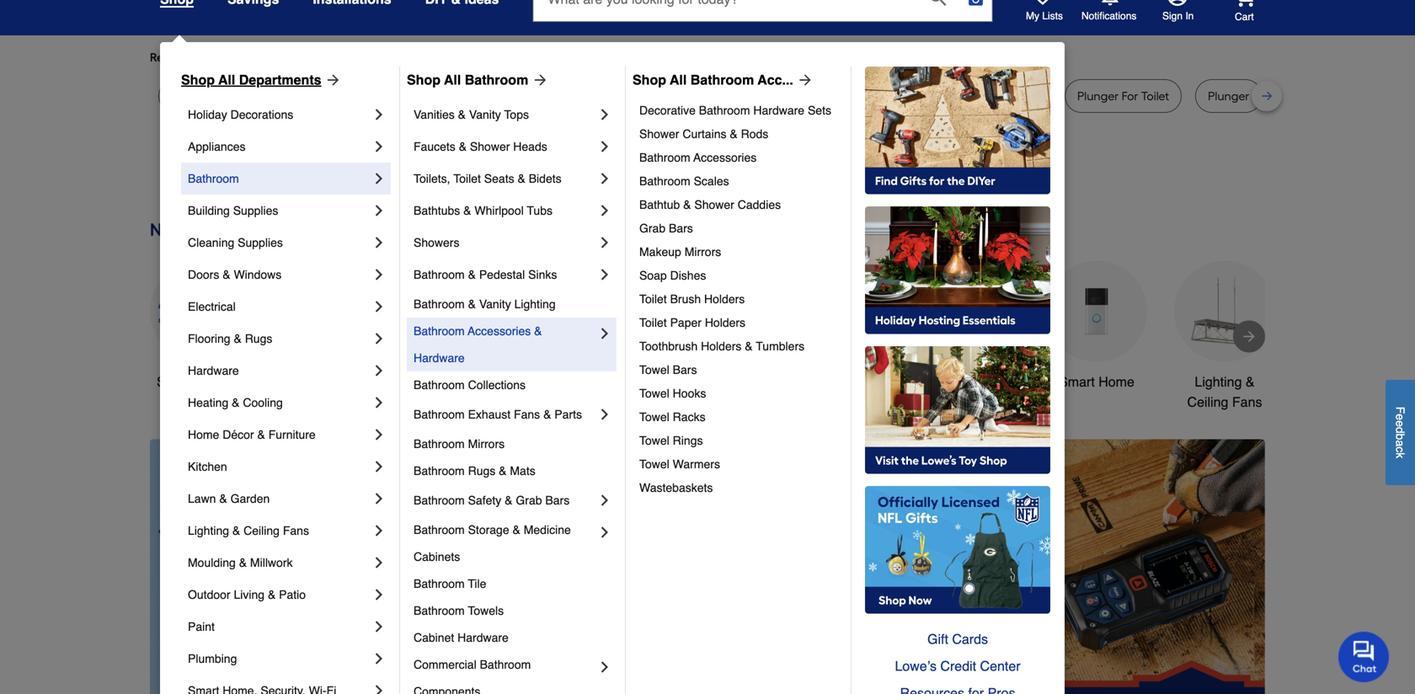 Task type: vqa. For each thing, say whether or not it's contained in the screenshot.
the top PRODUCT FEATURES button's the "Product"
no



Task type: describe. For each thing, give the bounding box(es) containing it.
towel for towel bars
[[640, 363, 670, 377]]

vanity for lighting
[[479, 297, 511, 311]]

chevron right image for cleaning supplies
[[371, 234, 388, 251]]

outdoor living & patio
[[188, 588, 306, 602]]

& inside bathroom storage & medicine cabinets
[[513, 523, 521, 537]]

bathroom accessories & hardware
[[414, 324, 545, 365]]

paint link
[[188, 611, 371, 643]]

lighting inside bathroom & vanity lighting link
[[514, 297, 556, 311]]

arrow right image inside shop all bathroom acc... link
[[794, 72, 814, 88]]

bathroom storage & medicine cabinets link
[[414, 516, 597, 570]]

shop these last-minute gifts. $99 or less. quantities are limited and won't last. image
[[150, 439, 422, 694]]

flooring & rugs
[[188, 332, 272, 345]]

flooring & rugs link
[[188, 323, 371, 355]]

grab bars link
[[640, 217, 839, 240]]

bathroom collections link
[[414, 372, 613, 399]]

electrical
[[188, 300, 236, 313]]

towel bars
[[640, 363, 697, 377]]

2 vertical spatial bars
[[545, 494, 570, 507]]

vanities & vanity tops
[[414, 108, 529, 121]]

decorative bathroom hardware sets link
[[640, 99, 839, 122]]

for down notifications
[[1122, 89, 1139, 103]]

1 horizontal spatial shower
[[640, 127, 679, 141]]

towel racks link
[[640, 405, 839, 429]]

makeup
[[640, 245, 681, 259]]

hardware inside 'bathroom accessories & hardware'
[[414, 351, 465, 365]]

racks
[[673, 410, 706, 424]]

sinks
[[528, 268, 557, 281]]

towel warmers
[[640, 458, 720, 471]]

chevron right image for home décor & furniture
[[371, 426, 388, 443]]

chevron right image for moulding & millwork
[[371, 554, 388, 571]]

chevron right image for lawn & garden
[[371, 490, 388, 507]]

lowe's wishes you and your family a happy hanukkah. image
[[150, 157, 1266, 199]]

ceiling inside lighting & ceiling fans
[[1188, 394, 1229, 410]]

bathroom & pedestal sinks
[[414, 268, 557, 281]]

1 snake from the left
[[376, 89, 409, 103]]

chevron right image for toilets, toilet seats & bidets
[[597, 170, 613, 187]]

chevron right image for bathroom accessories & hardware
[[597, 325, 613, 342]]

building supplies
[[188, 204, 278, 217]]

2 toilet from the left
[[1011, 89, 1039, 103]]

kitchen link
[[188, 451, 371, 483]]

paint
[[188, 620, 215, 634]]

vanity for tops
[[469, 108, 501, 121]]

plunger for plunger for toilet
[[1078, 89, 1119, 103]]

sign in button
[[1163, 0, 1194, 23]]

chevron right image for plumbing
[[371, 650, 388, 667]]

holiday decorations
[[188, 108, 293, 121]]

moulding & millwork
[[188, 556, 293, 570]]

toothbrush
[[640, 340, 698, 353]]

bathroom safety & grab bars
[[414, 494, 570, 507]]

lighting & ceiling fans inside button
[[1188, 374, 1263, 410]]

caddies
[[738, 198, 781, 211]]

bars for grab bars
[[669, 222, 693, 235]]

recommended searches for you
[[150, 50, 323, 64]]

lowe's home improvement notification center image
[[1100, 0, 1121, 6]]

pedestal
[[479, 268, 525, 281]]

equipment
[[809, 394, 873, 410]]

shop all deals
[[157, 374, 244, 390]]

windows
[[234, 268, 282, 281]]

chevron right image for faucets & shower heads
[[597, 138, 613, 155]]

chevron right image for outdoor living & patio
[[371, 586, 388, 603]]

bathtub & shower caddies
[[640, 198, 781, 211]]

dishes
[[670, 269, 706, 282]]

plumbing link
[[188, 643, 371, 675]]

home inside button
[[1099, 374, 1135, 390]]

chat invite button image
[[1339, 631, 1390, 683]]

toilet brush holders link
[[640, 287, 839, 311]]

commercial
[[414, 658, 477, 672]]

bathroom scales
[[640, 174, 729, 188]]

drain snake
[[908, 89, 972, 103]]

1 vertical spatial home
[[188, 428, 219, 442]]

you for recommended searches for you
[[303, 50, 323, 64]]

tile
[[468, 577, 486, 591]]

for up vanities
[[412, 89, 429, 103]]

wastebaskets link
[[640, 476, 839, 500]]

doors
[[188, 268, 219, 281]]

sets
[[808, 104, 832, 117]]

tools button
[[406, 261, 507, 392]]

gift
[[928, 631, 949, 647]]

shop for shop all bathroom
[[407, 72, 441, 88]]

recommended searches for you heading
[[150, 49, 1266, 66]]

flooring
[[188, 332, 231, 345]]

lighting & ceiling fans link
[[188, 515, 371, 547]]

more suggestions for you
[[337, 50, 473, 64]]

shop for shop all bathroom acc...
[[633, 72, 666, 88]]

bathtubs & whirlpool tubs link
[[414, 195, 597, 227]]

towel warmers link
[[640, 452, 839, 476]]

1 tools from the left
[[441, 374, 472, 390]]

lawn & garden
[[188, 492, 270, 506]]

lighting inside lighting & ceiling fans link
[[188, 524, 229, 538]]

outdoor tools & equipment
[[793, 374, 889, 410]]

holders inside 'link'
[[701, 340, 742, 353]]

deals
[[210, 374, 244, 390]]

bathroom scales link
[[640, 169, 839, 193]]

christmas decorations
[[549, 374, 621, 410]]

chevron right image for appliances
[[371, 138, 388, 155]]

snake for drain snake
[[939, 89, 972, 103]]

chevron right image for showers
[[597, 234, 613, 251]]

cards
[[952, 631, 988, 647]]

arrow right image for shop all bathroom
[[529, 72, 549, 88]]

chevron right image for hardware
[[371, 362, 388, 379]]

kitchen faucets
[[664, 374, 761, 390]]

heating & cooling
[[188, 396, 283, 409]]

arrow left image
[[463, 587, 480, 604]]

you for more suggestions for you
[[453, 50, 473, 64]]

hooks
[[673, 387, 706, 400]]

all for shop all deals
[[192, 374, 206, 390]]

decorative
[[640, 104, 696, 117]]

0 horizontal spatial rugs
[[245, 332, 272, 345]]

faucets & shower heads
[[414, 140, 547, 153]]

sign in
[[1163, 10, 1194, 22]]

1 plumbing from the left
[[431, 89, 483, 103]]

lowe's home improvement cart image
[[1235, 0, 1255, 7]]

bathroom link
[[188, 163, 371, 195]]

mirrors for bathroom mirrors
[[468, 437, 505, 451]]

bathroom mirrors link
[[414, 431, 613, 458]]

in
[[1186, 10, 1194, 22]]

bathroom inside "link"
[[414, 378, 465, 392]]

towel racks
[[640, 410, 706, 424]]

search image
[[930, 0, 947, 6]]

c
[[1394, 447, 1407, 452]]

moulding & millwork link
[[188, 547, 371, 579]]

chevron right image for bathtubs & whirlpool tubs
[[597, 202, 613, 219]]

toilet for toilet paper holders
[[640, 316, 667, 329]]

supplies for building supplies
[[233, 204, 278, 217]]

toilet inside toilets, toilet seats & bidets link
[[454, 172, 481, 185]]

f e e d b a c k button
[[1386, 380, 1416, 485]]

makeup mirrors
[[640, 245, 721, 259]]

toilets,
[[414, 172, 450, 185]]

chevron right image for lighting & ceiling fans
[[371, 522, 388, 539]]

cabinet
[[414, 631, 454, 645]]

shower for bathtub & shower caddies
[[695, 198, 735, 211]]

bathroom towels link
[[414, 597, 613, 624]]

grab bars
[[640, 222, 693, 235]]

kitchen faucets button
[[662, 261, 763, 392]]

all for shop all bathroom acc...
[[670, 72, 687, 88]]

0 horizontal spatial fans
[[283, 524, 309, 538]]

bathroom mirrors
[[414, 437, 505, 451]]

decorations for christmas
[[549, 394, 621, 410]]

recommended
[[150, 50, 231, 64]]

holiday
[[188, 108, 227, 121]]

chevron right image for heating & cooling
[[371, 394, 388, 411]]

cart button
[[1212, 0, 1255, 23]]

0 horizontal spatial ceiling
[[244, 524, 280, 538]]

soap
[[640, 269, 667, 282]]

tubs
[[527, 204, 553, 217]]

1 horizontal spatial fans
[[514, 408, 540, 421]]

1 vertical spatial arrow right image
[[1241, 328, 1258, 345]]

towel for towel warmers
[[640, 458, 670, 471]]



Task type: locate. For each thing, give the bounding box(es) containing it.
accessories up scales
[[694, 151, 757, 164]]

soap dishes link
[[640, 264, 839, 287]]

supplies up windows
[[238, 236, 283, 249]]

holders up toothbrush holders & tumblers
[[705, 316, 746, 329]]

chevron right image for flooring & rugs
[[371, 330, 388, 347]]

0 vertical spatial vanity
[[469, 108, 501, 121]]

3 toilet from the left
[[1141, 89, 1170, 103]]

appliances link
[[188, 131, 371, 163]]

bars up hooks
[[673, 363, 697, 377]]

1 vertical spatial lighting
[[1195, 374, 1242, 390]]

0 vertical spatial arrow right image
[[794, 72, 814, 88]]

bathtub & shower caddies link
[[640, 193, 839, 217]]

shop all departments link
[[181, 70, 342, 90]]

bathroom & pedestal sinks link
[[414, 259, 597, 291]]

outdoor for outdoor tools & equipment
[[793, 374, 841, 390]]

chevron right image for vanities & vanity tops
[[597, 106, 613, 123]]

bathroom accessories & hardware link
[[414, 318, 597, 372]]

showers
[[414, 236, 460, 249]]

0 horizontal spatial arrow right image
[[321, 72, 342, 88]]

chevron right image for bathroom
[[371, 170, 388, 187]]

arrow right image
[[794, 72, 814, 88], [1241, 328, 1258, 345]]

1 horizontal spatial lighting & ceiling fans
[[1188, 374, 1263, 410]]

rugs
[[245, 332, 272, 345], [468, 464, 496, 478]]

&
[[458, 108, 466, 121], [730, 127, 738, 141], [459, 140, 467, 153], [518, 172, 526, 185], [683, 198, 691, 211], [464, 204, 471, 217], [223, 268, 231, 281], [468, 268, 476, 281], [468, 297, 476, 311], [534, 324, 542, 338], [234, 332, 242, 345], [745, 340, 753, 353], [880, 374, 889, 390], [1246, 374, 1255, 390], [232, 396, 240, 409], [544, 408, 551, 421], [257, 428, 265, 442], [499, 464, 507, 478], [219, 492, 227, 506], [505, 494, 513, 507], [513, 523, 521, 537], [232, 524, 240, 538], [239, 556, 247, 570], [268, 588, 276, 602]]

1 plunger from the left
[[1078, 89, 1119, 103]]

shower down scales
[[695, 198, 735, 211]]

rugs down electrical link at the top left of page
[[245, 332, 272, 345]]

soap dishes
[[640, 269, 706, 282]]

toilet down sign
[[1141, 89, 1170, 103]]

notifications
[[1082, 10, 1137, 22]]

towel for towel hooks
[[640, 387, 670, 400]]

bathroom accessories
[[640, 151, 757, 164]]

towel rings link
[[640, 429, 839, 452]]

2 vertical spatial holders
[[701, 340, 742, 353]]

5 towel from the top
[[640, 458, 670, 471]]

& inside "link"
[[458, 108, 466, 121]]

all inside "link"
[[218, 72, 235, 88]]

1 vertical spatial accessories
[[468, 324, 531, 338]]

faucets up towel racks link
[[713, 374, 761, 390]]

0 vertical spatial accessories
[[694, 151, 757, 164]]

1 you from the left
[[303, 50, 323, 64]]

camera image
[[968, 0, 984, 8]]

snake down suggestions
[[376, 89, 409, 103]]

0 vertical spatial lighting & ceiling fans
[[1188, 374, 1263, 410]]

lawn
[[188, 492, 216, 506]]

1 toilet from the left
[[841, 89, 869, 103]]

2 horizontal spatial fans
[[1233, 394, 1263, 410]]

drain
[[908, 89, 936, 103]]

home right 'smart'
[[1099, 374, 1135, 390]]

1 horizontal spatial lighting
[[514, 297, 556, 311]]

1 vertical spatial supplies
[[238, 236, 283, 249]]

center
[[980, 658, 1021, 674]]

chevron right image for bathroom exhaust fans & parts
[[597, 406, 613, 423]]

0 horizontal spatial plunger
[[1078, 89, 1119, 103]]

building
[[188, 204, 230, 217]]

1 horizontal spatial plumbing
[[731, 89, 782, 103]]

hardware down flooring
[[188, 364, 239, 377]]

2 vertical spatial lighting
[[188, 524, 229, 538]]

chevron right image
[[371, 106, 388, 123], [597, 138, 613, 155], [597, 202, 613, 219], [597, 234, 613, 251], [371, 266, 388, 283], [597, 266, 613, 283], [371, 298, 388, 315], [597, 325, 613, 342], [371, 330, 388, 347], [371, 522, 388, 539], [371, 586, 388, 603], [371, 618, 388, 635], [371, 682, 388, 694]]

chevron right image for electrical
[[371, 298, 388, 315]]

0 horizontal spatial you
[[303, 50, 323, 64]]

1 horizontal spatial home
[[1099, 374, 1135, 390]]

0 horizontal spatial shop
[[181, 72, 215, 88]]

0 horizontal spatial toilet
[[841, 89, 869, 103]]

1 vertical spatial mirrors
[[468, 437, 505, 451]]

0 vertical spatial supplies
[[233, 204, 278, 217]]

toilet up toothbrush
[[640, 316, 667, 329]]

f
[[1394, 407, 1407, 414]]

1 horizontal spatial ceiling
[[1188, 394, 1229, 410]]

2 snake from the left
[[785, 89, 818, 103]]

1 horizontal spatial grab
[[640, 222, 666, 235]]

hardware inside 'link'
[[458, 631, 509, 645]]

k
[[1394, 452, 1407, 458]]

bars up medicine
[[545, 494, 570, 507]]

0 vertical spatial home
[[1099, 374, 1135, 390]]

vanity down pedestal
[[479, 297, 511, 311]]

toilet left drain
[[841, 89, 869, 103]]

cleaning supplies
[[188, 236, 283, 249]]

hardware up the bathroom collections
[[414, 351, 465, 365]]

lowe's home improvement account image
[[1168, 0, 1188, 6]]

all for shop all bathroom
[[444, 72, 461, 88]]

vanity
[[469, 108, 501, 121], [479, 297, 511, 311]]

chevron right image for bathroom & pedestal sinks
[[597, 266, 613, 283]]

all inside "link"
[[444, 72, 461, 88]]

faucets inside button
[[713, 374, 761, 390]]

supplies up "cleaning supplies"
[[233, 204, 278, 217]]

1 vertical spatial ceiling
[[244, 524, 280, 538]]

1 e from the top
[[1394, 414, 1407, 420]]

0 vertical spatial grab
[[640, 222, 666, 235]]

0 horizontal spatial kitchen
[[188, 460, 227, 474]]

shop all bathroom
[[407, 72, 529, 88]]

plunger down cart
[[1208, 89, 1250, 103]]

vanities & vanity tops link
[[414, 99, 597, 131]]

plunger down notifications
[[1078, 89, 1119, 103]]

3 towel from the top
[[640, 410, 670, 424]]

for for plumbing snake for toilet
[[821, 89, 838, 103]]

all up 'snake for plumbing'
[[444, 72, 461, 88]]

mirrors down new deals every day during 25 days of deals image
[[685, 245, 721, 259]]

shop for shop all departments
[[181, 72, 215, 88]]

shop up 'snake for plumbing'
[[407, 72, 441, 88]]

chevron right image for building supplies
[[371, 202, 388, 219]]

towel down 'towel bars'
[[640, 387, 670, 400]]

2 horizontal spatial snake
[[939, 89, 972, 103]]

1 vertical spatial faucets
[[713, 374, 761, 390]]

e up b on the right of page
[[1394, 420, 1407, 427]]

grab down bathtub
[[640, 222, 666, 235]]

grab down 'mats'
[[516, 494, 542, 507]]

a
[[1394, 440, 1407, 447]]

supplies for cleaning supplies
[[238, 236, 283, 249]]

shower down decorative
[[640, 127, 679, 141]]

towel up "towel rings" in the left of the page
[[640, 410, 670, 424]]

heads
[[513, 140, 547, 153]]

0 vertical spatial kitchen
[[664, 374, 709, 390]]

bathroom rugs & mats link
[[414, 458, 613, 484]]

all down recommended searches for you
[[218, 72, 235, 88]]

0 vertical spatial ceiling
[[1188, 394, 1229, 410]]

toilet inside the toilet paper holders link
[[640, 316, 667, 329]]

decorations for holiday
[[231, 108, 293, 121]]

1 horizontal spatial decorations
[[549, 394, 621, 410]]

0 vertical spatial toilet
[[454, 172, 481, 185]]

doors & windows link
[[188, 259, 371, 291]]

shower for faucets & shower heads
[[470, 140, 510, 153]]

outdoor
[[793, 374, 841, 390], [188, 588, 231, 602]]

plunger for plunger
[[1208, 89, 1250, 103]]

outdoor down moulding
[[188, 588, 231, 602]]

2 horizontal spatial lighting
[[1195, 374, 1242, 390]]

2 plunger from the left
[[1208, 89, 1250, 103]]

bars up makeup mirrors
[[669, 222, 693, 235]]

0 horizontal spatial outdoor
[[188, 588, 231, 602]]

snake up sets
[[785, 89, 818, 103]]

living
[[234, 588, 265, 602]]

arrow right image inside shop all departments "link"
[[321, 72, 342, 88]]

all up heating
[[192, 374, 206, 390]]

chevron right image for holiday decorations
[[371, 106, 388, 123]]

1 horizontal spatial accessories
[[694, 151, 757, 164]]

1 horizontal spatial arrow right image
[[529, 72, 549, 88]]

warmers
[[673, 458, 720, 471]]

chevron right image for bathroom storage & medicine cabinets
[[597, 524, 613, 541]]

2 vertical spatial toilet
[[640, 316, 667, 329]]

1 towel from the top
[[640, 363, 670, 377]]

departments
[[239, 72, 321, 88]]

patio
[[279, 588, 306, 602]]

my
[[1026, 10, 1040, 22]]

0 horizontal spatial accessories
[[468, 324, 531, 338]]

2 horizontal spatial arrow right image
[[1234, 587, 1251, 604]]

1 horizontal spatial tools
[[845, 374, 876, 390]]

1 vertical spatial vanity
[[479, 297, 511, 311]]

medicine
[[524, 523, 571, 537]]

new deals every day during 25 days of deals image
[[150, 216, 1266, 244]]

toilets, toilet seats & bidets
[[414, 172, 562, 185]]

0 vertical spatial decorations
[[231, 108, 293, 121]]

1 horizontal spatial mirrors
[[685, 245, 721, 259]]

2 horizontal spatial toilet
[[1141, 89, 1170, 103]]

bathroom inside button
[[940, 374, 998, 390]]

toilet paper holders link
[[640, 311, 839, 334]]

0 horizontal spatial tools
[[441, 374, 472, 390]]

plumbing down shop all bathroom
[[431, 89, 483, 103]]

plumbing down acc...
[[731, 89, 782, 103]]

tools up equipment
[[845, 374, 876, 390]]

b
[[1394, 433, 1407, 440]]

0 horizontal spatial lighting & ceiling fans
[[188, 524, 309, 538]]

accessories down bathroom & vanity lighting link
[[468, 324, 531, 338]]

faucets
[[414, 140, 456, 153], [713, 374, 761, 390]]

towel rings
[[640, 434, 703, 447]]

0 horizontal spatial faucets
[[414, 140, 456, 153]]

cleaning supplies link
[[188, 227, 371, 259]]

chevron right image for commercial bathroom components
[[597, 659, 613, 676]]

toilet down soap
[[640, 292, 667, 306]]

towel down "towel rings" in the left of the page
[[640, 458, 670, 471]]

decorations down shop all departments "link"
[[231, 108, 293, 121]]

2 e from the top
[[1394, 420, 1407, 427]]

supplies
[[233, 204, 278, 217], [238, 236, 283, 249]]

outdoor up equipment
[[793, 374, 841, 390]]

1 vertical spatial grab
[[516, 494, 542, 507]]

lawn & garden link
[[188, 483, 371, 515]]

chevron right image
[[597, 106, 613, 123], [371, 138, 388, 155], [371, 170, 388, 187], [597, 170, 613, 187], [371, 202, 388, 219], [371, 234, 388, 251], [371, 362, 388, 379], [371, 394, 388, 411], [597, 406, 613, 423], [371, 426, 388, 443], [371, 458, 388, 475], [371, 490, 388, 507], [597, 492, 613, 509], [597, 524, 613, 541], [371, 554, 388, 571], [371, 650, 388, 667], [597, 659, 613, 676]]

4 towel from the top
[[640, 434, 670, 447]]

arrow right image inside shop all bathroom "link"
[[529, 72, 549, 88]]

shower
[[640, 127, 679, 141], [470, 140, 510, 153], [695, 198, 735, 211]]

2 horizontal spatial shop
[[633, 72, 666, 88]]

chevron right image for doors & windows
[[371, 266, 388, 283]]

bathroom inside 'bathroom accessories & hardware'
[[414, 324, 465, 338]]

vanity left tops at left
[[469, 108, 501, 121]]

holiday hosting essentials. image
[[865, 206, 1051, 334]]

chevron right image for kitchen
[[371, 458, 388, 475]]

3 shop from the left
[[633, 72, 666, 88]]

1 horizontal spatial faucets
[[713, 374, 761, 390]]

d
[[1394, 427, 1407, 433]]

0 horizontal spatial grab
[[516, 494, 542, 507]]

accessories
[[694, 151, 757, 164], [468, 324, 531, 338]]

vanity inside "link"
[[469, 108, 501, 121]]

1 vertical spatial toilet
[[640, 292, 667, 306]]

fans inside button
[[1233, 394, 1263, 410]]

towel down toothbrush
[[640, 363, 670, 377]]

for
[[286, 50, 301, 64], [435, 50, 450, 64], [412, 89, 429, 103], [821, 89, 838, 103], [1122, 89, 1139, 103]]

paper
[[670, 316, 702, 329]]

for up sets
[[821, 89, 838, 103]]

1 vertical spatial holders
[[705, 316, 746, 329]]

home décor & furniture link
[[188, 419, 371, 451]]

plunger
[[1078, 89, 1119, 103], [1208, 89, 1250, 103]]

kitchen for kitchen
[[188, 460, 227, 474]]

decorations inside "link"
[[231, 108, 293, 121]]

cooling
[[243, 396, 283, 409]]

2 tools from the left
[[845, 374, 876, 390]]

lowe's home improvement lists image
[[1033, 0, 1053, 6]]

millwork
[[250, 556, 293, 570]]

mirrors for makeup mirrors
[[685, 245, 721, 259]]

bathroom inside bathroom storage & medicine cabinets
[[414, 523, 465, 537]]

garden
[[231, 492, 270, 506]]

snake right drain
[[939, 89, 972, 103]]

0 horizontal spatial snake
[[376, 89, 409, 103]]

lighting & ceiling fans
[[1188, 374, 1263, 410], [188, 524, 309, 538]]

for up shop all bathroom
[[435, 50, 450, 64]]

bars for towel bars
[[673, 363, 697, 377]]

holders
[[704, 292, 745, 306], [705, 316, 746, 329], [701, 340, 742, 353]]

outdoor for outdoor living & patio
[[188, 588, 231, 602]]

1 horizontal spatial you
[[453, 50, 473, 64]]

toilets, toilet seats & bidets link
[[414, 163, 597, 195]]

2 horizontal spatial shower
[[695, 198, 735, 211]]

1 horizontal spatial toilet
[[1011, 89, 1039, 103]]

parts
[[555, 408, 582, 421]]

holders for toilet brush holders
[[704, 292, 745, 306]]

2 towel from the top
[[640, 387, 670, 400]]

0 vertical spatial faucets
[[414, 140, 456, 153]]

cleaning
[[188, 236, 234, 249]]

all for shop all departments
[[218, 72, 235, 88]]

2 plumbing from the left
[[731, 89, 782, 103]]

0 vertical spatial holders
[[704, 292, 745, 306]]

home down heating
[[188, 428, 219, 442]]

bathroom
[[465, 72, 529, 88], [691, 72, 754, 88], [699, 104, 750, 117], [640, 151, 691, 164], [188, 172, 239, 185], [640, 174, 691, 188], [414, 268, 465, 281], [414, 297, 465, 311], [414, 324, 465, 338], [940, 374, 998, 390], [414, 378, 465, 392], [414, 408, 465, 421], [414, 437, 465, 451], [414, 464, 465, 478], [414, 494, 465, 507], [414, 523, 465, 537], [414, 577, 465, 591], [414, 604, 465, 618], [480, 658, 531, 672]]

accessories for bathroom accessories
[[694, 151, 757, 164]]

0 vertical spatial mirrors
[[685, 245, 721, 259]]

0 horizontal spatial mirrors
[[468, 437, 505, 451]]

shop down recommended on the left top of the page
[[181, 72, 215, 88]]

accessories inside 'bathroom accessories & hardware'
[[468, 324, 531, 338]]

0 horizontal spatial lighting
[[188, 524, 229, 538]]

plumbing snake for toilet
[[731, 89, 869, 103]]

holders for toilet paper holders
[[705, 316, 746, 329]]

wastebaskets
[[640, 481, 713, 495]]

1 horizontal spatial snake
[[785, 89, 818, 103]]

towel down towel racks
[[640, 434, 670, 447]]

0 horizontal spatial shower
[[470, 140, 510, 153]]

decorations inside button
[[549, 394, 621, 410]]

shower up toilets, toilet seats & bidets
[[470, 140, 510, 153]]

1 horizontal spatial plunger
[[1208, 89, 1250, 103]]

faucets down vanities
[[414, 140, 456, 153]]

1 vertical spatial decorations
[[549, 394, 621, 410]]

kitchen up lawn
[[188, 460, 227, 474]]

arrow right image
[[321, 72, 342, 88], [529, 72, 549, 88], [1234, 587, 1251, 604]]

plunger for toilet
[[1078, 89, 1170, 103]]

bathtubs & whirlpool tubs
[[414, 204, 553, 217]]

you left the more
[[303, 50, 323, 64]]

0 horizontal spatial arrow right image
[[794, 72, 814, 88]]

more suggestions for you link
[[337, 49, 486, 66]]

hardware down plumbing snake for toilet
[[754, 104, 805, 117]]

toothbrush holders & tumblers
[[640, 340, 805, 353]]

0 horizontal spatial plumbing
[[431, 89, 483, 103]]

1 horizontal spatial kitchen
[[664, 374, 709, 390]]

& inside 'bathroom accessories & hardware'
[[534, 324, 542, 338]]

1 shop from the left
[[181, 72, 215, 88]]

hardware down towels
[[458, 631, 509, 645]]

for up departments on the left top of the page
[[286, 50, 301, 64]]

chevron right image for bathroom safety & grab bars
[[597, 492, 613, 509]]

kitchen for kitchen faucets
[[664, 374, 709, 390]]

advertisement region
[[449, 439, 1266, 694]]

for for more suggestions for you
[[435, 50, 450, 64]]

lighting inside lighting & ceiling fans button
[[1195, 374, 1242, 390]]

0 vertical spatial rugs
[[245, 332, 272, 345]]

mirrors
[[685, 245, 721, 259], [468, 437, 505, 451]]

e up d
[[1394, 414, 1407, 420]]

officially licensed n f l gifts. shop now. image
[[865, 486, 1051, 614]]

lowe's credit center
[[895, 658, 1021, 674]]

you up shop all bathroom
[[453, 50, 473, 64]]

Search Query text field
[[534, 0, 916, 21]]

shop inside "link"
[[407, 72, 441, 88]]

holders up the toilet paper holders link
[[704, 292, 745, 306]]

shop all bathroom acc...
[[633, 72, 794, 88]]

tools down 'bathroom accessories & hardware'
[[441, 374, 472, 390]]

towel for towel rings
[[640, 434, 670, 447]]

0 horizontal spatial home
[[188, 428, 219, 442]]

shop inside "link"
[[181, 72, 215, 88]]

1 vertical spatial lighting & ceiling fans
[[188, 524, 309, 538]]

2 you from the left
[[453, 50, 473, 64]]

1 vertical spatial bars
[[673, 363, 697, 377]]

credit
[[941, 658, 977, 674]]

commercial bathroom components
[[414, 658, 534, 694]]

mirrors up bathroom rugs & mats
[[468, 437, 505, 451]]

1 horizontal spatial shop
[[407, 72, 441, 88]]

0 vertical spatial bars
[[669, 222, 693, 235]]

all up decorative
[[670, 72, 687, 88]]

visit the lowe's toy shop. image
[[865, 346, 1051, 474]]

rugs up safety
[[468, 464, 496, 478]]

components
[[414, 685, 481, 694]]

chevron right image for paint
[[371, 618, 388, 635]]

find gifts for the diyer. image
[[865, 67, 1051, 195]]

toilet inside toilet brush holders link
[[640, 292, 667, 306]]

toilet down my
[[1011, 89, 1039, 103]]

0 vertical spatial lighting
[[514, 297, 556, 311]]

toilet brush holders
[[640, 292, 745, 306]]

1 horizontal spatial arrow right image
[[1241, 328, 1258, 345]]

heating & cooling link
[[188, 387, 371, 419]]

towel for towel racks
[[640, 410, 670, 424]]

1 vertical spatial outdoor
[[188, 588, 231, 602]]

snake for plumbing snake for toilet
[[785, 89, 818, 103]]

toilet left seats
[[454, 172, 481, 185]]

smart home
[[1059, 374, 1135, 390]]

0 vertical spatial outdoor
[[793, 374, 841, 390]]

bathroom inside commercial bathroom components
[[480, 658, 531, 672]]

cart
[[1235, 11, 1254, 23]]

outdoor inside outdoor tools & equipment
[[793, 374, 841, 390]]

shop up decorative
[[633, 72, 666, 88]]

1 vertical spatial kitchen
[[188, 460, 227, 474]]

grab
[[640, 222, 666, 235], [516, 494, 542, 507]]

kitchen inside button
[[664, 374, 709, 390]]

whirlpool
[[475, 204, 524, 217]]

1 horizontal spatial outdoor
[[793, 374, 841, 390]]

toilet for toilet brush holders
[[640, 292, 667, 306]]

arrow right image for shop all departments
[[321, 72, 342, 88]]

tools inside outdoor tools & equipment
[[845, 374, 876, 390]]

1 vertical spatial rugs
[[468, 464, 496, 478]]

0 horizontal spatial decorations
[[231, 108, 293, 121]]

1 horizontal spatial rugs
[[468, 464, 496, 478]]

décor
[[223, 428, 254, 442]]

decorations down christmas
[[549, 394, 621, 410]]

3 snake from the left
[[939, 89, 972, 103]]

shop
[[181, 72, 215, 88], [407, 72, 441, 88], [633, 72, 666, 88]]

2 shop from the left
[[407, 72, 441, 88]]

sign
[[1163, 10, 1183, 22]]

& inside outdoor tools & equipment
[[880, 374, 889, 390]]

None search field
[[533, 0, 993, 37]]

accessories for bathroom accessories & hardware
[[468, 324, 531, 338]]

for for recommended searches for you
[[286, 50, 301, 64]]

all inside button
[[192, 374, 206, 390]]

kitchen up racks
[[664, 374, 709, 390]]

holders up towel bars link
[[701, 340, 742, 353]]



